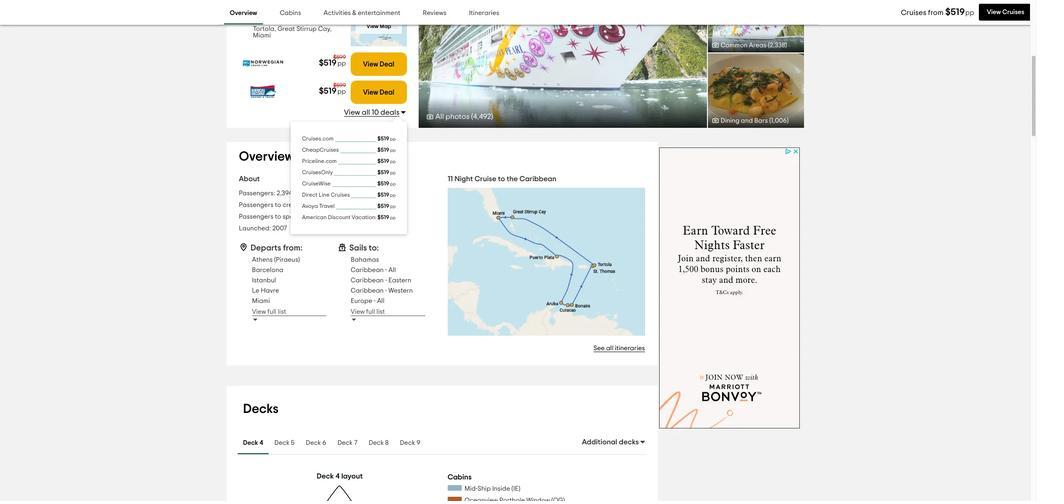 Task type: vqa. For each thing, say whether or not it's contained in the screenshot.


Task type: describe. For each thing, give the bounding box(es) containing it.
pp inside cruises from $519 pp
[[966, 9, 975, 16]]

puerto
[[274, 13, 294, 19]]

map
[[380, 23, 391, 29]]

4,492
[[473, 113, 491, 121]]

photos
[[446, 113, 470, 121]]

passengers for passengers to space:
[[239, 214, 274, 221]]

additional
[[582, 439, 618, 447]]

deck 9
[[400, 441, 421, 447]]

to for passengers to crew: 2.23 :1
[[275, 202, 281, 209]]

cruises from $519 pp
[[901, 8, 975, 17]]

2 view deal from the top
[[363, 89, 395, 96]]

curacao,
[[253, 19, 282, 26]]

list for to:
[[377, 309, 385, 316]]

1 vertical spatial overview
[[239, 151, 294, 164]]

0 horizontal spatial cruises
[[331, 192, 350, 198]]

view all 10 deals
[[344, 109, 400, 116]]

cruises inside cruises from $519 pp
[[901, 9, 927, 16]]

bahamas
[[351, 257, 379, 264]]

see
[[594, 346, 605, 352]]

havre
[[261, 288, 279, 295]]

5
[[291, 441, 295, 447]]

discount
[[328, 215, 351, 221]]

aruba,
[[315, 13, 335, 19]]

) right photos
[[491, 113, 493, 121]]

cabins inside "link"
[[280, 10, 301, 17]]

passengers:
[[239, 191, 275, 197]]

space:
[[283, 214, 303, 221]]

1 view deal from the top
[[363, 61, 395, 68]]

2 deal from the top
[[380, 89, 395, 96]]

cruisewise
[[302, 181, 331, 187]]

deck for deck 5
[[275, 441, 290, 447]]

1 deal from the top
[[380, 61, 395, 68]]

deck 5
[[275, 441, 295, 447]]

( right areas
[[768, 42, 770, 49]]

sails
[[349, 244, 367, 253]]

tortola,
[[253, 26, 276, 32]]

the map for this itinerary is not available at this time. image
[[448, 188, 645, 336]]

to for passengers to space: 39 :1
[[275, 214, 281, 221]]

deck for deck 4
[[243, 441, 258, 447]]

reviews
[[423, 10, 447, 17]]

8
[[385, 441, 389, 447]]

&
[[352, 10, 357, 17]]

deck for deck 6
[[306, 441, 321, 447]]

7
[[354, 441, 358, 447]]

0 vertical spatial overview
[[230, 10, 257, 17]]

11 night cruise to the caribbean
[[448, 176, 557, 183]]

direct
[[302, 192, 318, 198]]

miami,
[[253, 13, 273, 19]]

) right inside
[[519, 486, 521, 493]]

mid-ship inside ( ie )
[[465, 486, 521, 493]]

departs
[[251, 244, 281, 253]]

miami inside "route miami, puerto plata, aruba, curacao, bonaire, st. thomas, tortola, great stirrup cay, miami"
[[253, 32, 271, 39]]

activities & entertainment
[[324, 10, 400, 17]]

passengers to crew: 2.23 :1
[[239, 202, 316, 209]]

istanbul
[[252, 278, 276, 284]]

common
[[721, 42, 748, 49]]

plata,
[[296, 13, 313, 19]]

activities & entertainment link
[[318, 3, 406, 24]]

about
[[239, 176, 260, 183]]

cabins link
[[274, 3, 307, 24]]

avoya
[[302, 204, 318, 209]]

(piraeus)
[[274, 257, 300, 264]]

10
[[372, 109, 379, 116]]

deck for deck 9
[[400, 441, 415, 447]]

departs from: athens (piraeus) barcelona istanbul le havre miami
[[251, 244, 303, 305]]

all photos ( 4,492 )
[[436, 113, 493, 121]]

layout
[[341, 473, 363, 481]]

route
[[252, 4, 272, 12]]

route miami, puerto plata, aruba, curacao, bonaire, st. thomas, tortola, great stirrup cay, miami
[[252, 4, 344, 39]]

deck 7
[[338, 441, 358, 447]]

( right photos
[[471, 113, 473, 121]]

cruisesonly
[[302, 170, 333, 176]]

1 $599 $519 pp from the top
[[319, 54, 346, 68]]

from
[[929, 9, 944, 16]]

night
[[455, 176, 473, 183]]

deck 8
[[369, 441, 389, 447]]

2007
[[272, 226, 287, 232]]

view cruises
[[987, 9, 1025, 15]]

1 horizontal spatial all
[[389, 267, 396, 274]]

the
[[507, 176, 518, 183]]

great
[[278, 26, 295, 32]]

cay,
[[318, 26, 332, 32]]

entertainment
[[358, 10, 400, 17]]

$519 pp for avoya travel
[[378, 204, 396, 209]]

from:
[[283, 244, 303, 253]]

common areas ( 2,338 )
[[721, 42, 787, 49]]

american discount vacations $519 pp
[[302, 215, 396, 221]]



Task type: locate. For each thing, give the bounding box(es) containing it.
1 vertical spatial $599 $519 pp
[[319, 83, 346, 96]]

1 vertical spatial all
[[389, 267, 396, 274]]

view deal down view map
[[363, 61, 395, 68]]

view full list down europe
[[351, 309, 385, 316]]

$519 pp for cheapcruises
[[378, 147, 396, 153]]

avoya travel
[[302, 204, 335, 209]]

0 horizontal spatial all
[[362, 109, 370, 116]]

view map
[[367, 23, 391, 29]]

1,072
[[321, 191, 336, 197]]

to:
[[369, 244, 379, 253]]

dining
[[721, 118, 740, 124]]

0 vertical spatial all
[[362, 109, 370, 116]]

2 vertical spatial all
[[377, 298, 385, 305]]

deal down map
[[380, 61, 395, 68]]

passengers to space: 39 :1
[[239, 214, 316, 221]]

$599 down thomas,
[[333, 54, 346, 60]]

1 view full list from the left
[[252, 309, 286, 316]]

1 vertical spatial to
[[275, 202, 281, 209]]

view full list for departs
[[252, 309, 286, 316]]

2 view full list from the left
[[351, 309, 385, 316]]

$599 $519 pp up the view all 10 deals
[[319, 83, 346, 96]]

2 vertical spatial to
[[275, 214, 281, 221]]

view full list for sails
[[351, 309, 385, 316]]

$599 $519 pp down the cay,
[[319, 54, 346, 68]]

deal up the deals
[[380, 89, 395, 96]]

bars
[[755, 118, 768, 124]]

miami down the le
[[252, 298, 270, 305]]

overview up curacao, on the top left of page
[[230, 10, 257, 17]]

pp inside american discount vacations $519 pp
[[390, 216, 396, 221]]

3 $519 pp from the top
[[378, 159, 396, 164]]

decks
[[619, 439, 639, 447]]

view deal up 10
[[363, 89, 395, 96]]

deck for deck 8
[[369, 441, 384, 447]]

passengers up launched:
[[239, 214, 274, 221]]

all
[[362, 109, 370, 116], [606, 346, 614, 352]]

deck 4 layout
[[317, 473, 363, 481]]

2 $599 from the top
[[333, 83, 346, 88]]

1 vertical spatial view deal
[[363, 89, 395, 96]]

) right areas
[[786, 42, 787, 49]]

1 horizontal spatial cruises
[[901, 9, 927, 16]]

$599 up the view all 10 deals
[[333, 83, 346, 88]]

1 vertical spatial passengers
[[239, 214, 274, 221]]

5 $519 pp from the top
[[378, 181, 396, 187]]

1 vertical spatial cabins
[[448, 474, 472, 482]]

0 vertical spatial $599
[[333, 54, 346, 60]]

1 vertical spatial miami
[[252, 298, 270, 305]]

cruise
[[475, 176, 497, 183]]

to
[[498, 176, 505, 183], [275, 202, 281, 209], [275, 214, 281, 221]]

0 vertical spatial to
[[498, 176, 505, 183]]

miami inside departs from: athens (piraeus) barcelona istanbul le havre miami
[[252, 298, 270, 305]]

1,006
[[771, 118, 787, 124]]

crew:
[[283, 202, 299, 209]]

1 horizontal spatial 4
[[336, 473, 340, 481]]

reviews link
[[417, 3, 452, 24]]

1 vertical spatial 4
[[336, 473, 340, 481]]

4 for deck 4 layout
[[336, 473, 340, 481]]

activities
[[324, 10, 351, 17]]

:1 down avoya
[[312, 214, 316, 221]]

deck left 6 at the bottom
[[306, 441, 321, 447]]

full for sails
[[366, 309, 375, 316]]

deals
[[381, 109, 400, 116]]

launched:
[[239, 226, 271, 232]]

all for see
[[606, 346, 614, 352]]

full down europe
[[366, 309, 375, 316]]

thomas,
[[319, 19, 344, 26]]

0 vertical spatial cabins
[[280, 10, 301, 17]]

0 vertical spatial :1
[[312, 202, 316, 209]]

(
[[768, 42, 770, 49], [471, 113, 473, 121], [770, 118, 771, 124], [512, 486, 513, 493]]

cabins up the mid-
[[448, 474, 472, 482]]

deck 4
[[243, 441, 263, 447]]

crew: 1,072
[[302, 191, 336, 197]]

all up eastern at the left bottom of page
[[389, 267, 396, 274]]

4
[[260, 441, 263, 447], [336, 473, 340, 481]]

passengers: 2,394
[[239, 191, 292, 197]]

all left photos
[[436, 113, 444, 121]]

11
[[448, 176, 453, 183]]

1 vertical spatial :1
[[312, 214, 316, 221]]

view full list
[[252, 309, 286, 316], [351, 309, 385, 316]]

$519 pp for cruisesonly
[[378, 170, 396, 176]]

list down sails to: bahamas caribbean - all caribbean - eastern caribbean - western europe - all
[[377, 309, 385, 316]]

2 horizontal spatial cruises
[[1003, 9, 1025, 15]]

passengers
[[239, 202, 274, 209], [239, 214, 274, 221]]

eastern
[[389, 278, 412, 284]]

1 list from the left
[[278, 309, 286, 316]]

vacations
[[352, 215, 378, 221]]

2,394
[[277, 191, 292, 197]]

deck left deck 5
[[243, 441, 258, 447]]

0 vertical spatial $599 $519 pp
[[319, 54, 346, 68]]

0 vertical spatial 4
[[260, 441, 263, 447]]

2,338
[[770, 42, 786, 49]]

advertisement region
[[660, 148, 800, 429]]

dining and bars ( 1,006 )
[[721, 118, 789, 124]]

0 vertical spatial passengers
[[239, 202, 274, 209]]

6
[[322, 441, 326, 447]]

2.23
[[300, 202, 312, 209]]

deal
[[380, 61, 395, 68], [380, 89, 395, 96]]

all right europe
[[377, 298, 385, 305]]

see all itineraries
[[594, 346, 645, 352]]

caribbean
[[520, 176, 557, 183], [351, 267, 384, 274], [351, 278, 384, 284], [351, 288, 384, 295]]

ie
[[513, 486, 519, 493]]

0 horizontal spatial view full list
[[252, 309, 286, 316]]

view
[[987, 9, 1001, 15], [367, 23, 379, 29], [363, 61, 378, 68], [363, 89, 378, 96], [344, 109, 360, 116], [252, 309, 266, 316], [351, 309, 365, 316]]

mid-
[[465, 486, 478, 493]]

1 horizontal spatial full
[[366, 309, 375, 316]]

|
[[291, 226, 293, 232]]

4 for deck 4
[[260, 441, 263, 447]]

0 horizontal spatial all
[[377, 298, 385, 305]]

miami
[[253, 32, 271, 39], [252, 298, 270, 305]]

1 horizontal spatial view full list
[[351, 309, 385, 316]]

cabins
[[280, 10, 301, 17], [448, 474, 472, 482]]

direct line cruises
[[302, 192, 350, 198]]

6 $519 pp from the top
[[378, 192, 396, 198]]

and
[[741, 118, 753, 124]]

athens
[[252, 257, 273, 264]]

deck left 9
[[400, 441, 415, 447]]

cabins up bonaire,
[[280, 10, 301, 17]]

0 horizontal spatial full
[[268, 309, 276, 316]]

itineraries
[[469, 10, 500, 17]]

cruises.com
[[302, 136, 334, 142]]

to left the
[[498, 176, 505, 183]]

0 vertical spatial all
[[436, 113, 444, 121]]

$599
[[333, 54, 346, 60], [333, 83, 346, 88]]

deck for deck 4 layout
[[317, 473, 334, 481]]

1 vertical spatial deal
[[380, 89, 395, 96]]

$519 pp for cruisewise
[[378, 181, 396, 187]]

overview up about
[[239, 151, 294, 164]]

view full list down havre
[[252, 309, 286, 316]]

sails to: bahamas caribbean - all caribbean - eastern caribbean - western europe - all
[[349, 244, 413, 305]]

to down passengers to crew: 2.23 :1
[[275, 214, 281, 221]]

0 horizontal spatial 4
[[260, 441, 263, 447]]

deck left layout
[[317, 473, 334, 481]]

stirrup
[[297, 26, 317, 32]]

2 passengers from the top
[[239, 214, 274, 221]]

deck
[[243, 441, 258, 447], [275, 441, 290, 447], [306, 441, 321, 447], [338, 441, 353, 447], [369, 441, 384, 447], [400, 441, 415, 447], [317, 473, 334, 481]]

1 horizontal spatial list
[[377, 309, 385, 316]]

full down havre
[[268, 309, 276, 316]]

crew:
[[302, 191, 320, 197]]

( right inside
[[512, 486, 513, 493]]

4 left layout
[[336, 473, 340, 481]]

all
[[436, 113, 444, 121], [389, 267, 396, 274], [377, 298, 385, 305]]

( right the bars
[[770, 118, 771, 124]]

$519 pp for cruises.com
[[378, 136, 396, 142]]

0 horizontal spatial cabins
[[280, 10, 301, 17]]

areas
[[749, 42, 767, 49]]

all left 10
[[362, 109, 370, 116]]

europe
[[351, 298, 372, 305]]

to up passengers to space: 39 :1
[[275, 202, 281, 209]]

list down havre
[[278, 309, 286, 316]]

2 full from the left
[[366, 309, 375, 316]]

1 horizontal spatial cabins
[[448, 474, 472, 482]]

:1
[[312, 202, 316, 209], [312, 214, 316, 221]]

1 horizontal spatial all
[[606, 346, 614, 352]]

1 $599 from the top
[[333, 54, 346, 60]]

1 passengers from the top
[[239, 202, 274, 209]]

4 left deck 5
[[260, 441, 263, 447]]

travel
[[319, 204, 335, 209]]

additional decks
[[582, 439, 639, 447]]

passengers for passengers to crew:
[[239, 202, 274, 209]]

decks
[[243, 403, 279, 417]]

passengers down passengers: at the top of the page
[[239, 202, 274, 209]]

$519 pp for direct line cruises
[[378, 192, 396, 198]]

american
[[302, 215, 327, 221]]

2 horizontal spatial all
[[436, 113, 444, 121]]

2 $519 pp from the top
[[378, 147, 396, 153]]

deck left 5
[[275, 441, 290, 447]]

deck left 7
[[338, 441, 353, 447]]

:1 for passengers to space: 39 :1
[[312, 214, 316, 221]]

4 $519 pp from the top
[[378, 170, 396, 176]]

0 vertical spatial deal
[[380, 61, 395, 68]]

1 $519 pp from the top
[[378, 136, 396, 142]]

-
[[385, 267, 387, 274], [385, 278, 387, 284], [385, 288, 387, 295], [374, 298, 376, 305]]

2 list from the left
[[377, 309, 385, 316]]

) right the bars
[[787, 118, 789, 124]]

barcelona
[[252, 267, 283, 274]]

ship
[[478, 486, 491, 493]]

$519 pp for priceline.com
[[378, 159, 396, 164]]

view deal
[[363, 61, 395, 68], [363, 89, 395, 96]]

1 full from the left
[[268, 309, 276, 316]]

itineraries
[[615, 346, 645, 352]]

1 vertical spatial $599
[[333, 83, 346, 88]]

list for from:
[[278, 309, 286, 316]]

:1 down direct
[[312, 202, 316, 209]]

0 horizontal spatial list
[[278, 309, 286, 316]]

deck 6
[[306, 441, 326, 447]]

0 vertical spatial view deal
[[363, 61, 395, 68]]

all right see
[[606, 346, 614, 352]]

7 $519 pp from the top
[[378, 204, 396, 209]]

full for departs
[[268, 309, 276, 316]]

deck for deck 7
[[338, 441, 353, 447]]

2 $599 $519 pp from the top
[[319, 83, 346, 96]]

le
[[252, 288, 259, 295]]

1 vertical spatial all
[[606, 346, 614, 352]]

:1 for passengers to crew: 2.23 :1
[[312, 202, 316, 209]]

0 vertical spatial miami
[[253, 32, 271, 39]]

inside
[[492, 486, 510, 493]]

miami down curacao, on the top left of page
[[253, 32, 271, 39]]

deck left 8
[[369, 441, 384, 447]]

all for view
[[362, 109, 370, 116]]



